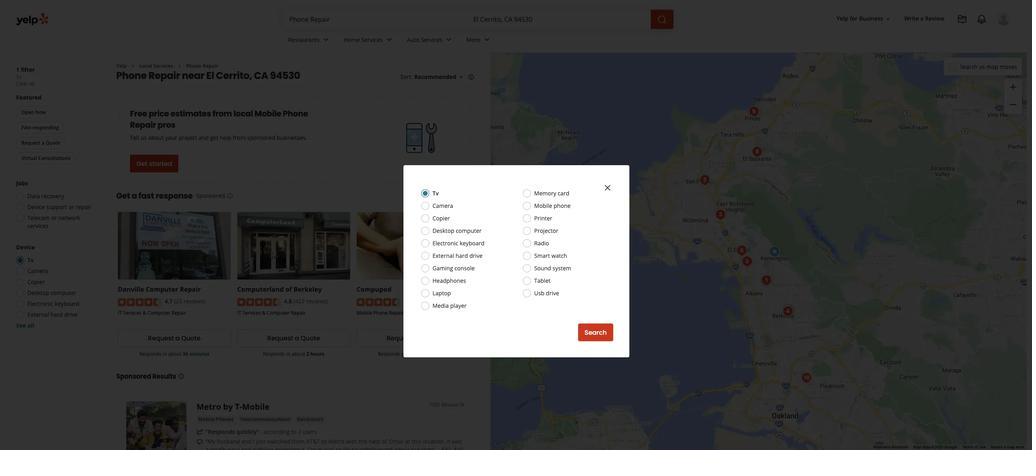 Task type: describe. For each thing, give the bounding box(es) containing it.
0 horizontal spatial electronic
[[27, 300, 53, 308]]

tv inside 1 filter tv clear all
[[16, 74, 21, 81]]

3 reviews) from the left
[[426, 298, 448, 306]]

get for get started
[[136, 159, 148, 169]]

1
[[16, 66, 19, 73]]

mobile phones button
[[197, 416, 235, 424]]

keyboard
[[874, 446, 891, 450]]

0 vertical spatial or
[[69, 203, 74, 211]]

help inside free price estimates from local mobile phone repair pros tell us about your project and get help from sponsored businesses.
[[220, 134, 231, 142]]

as
[[980, 63, 986, 70]]

mobile inside search dialog
[[535, 202, 553, 210]]

0 horizontal spatial camera
[[27, 268, 48, 275]]

player
[[451, 302, 467, 310]]

data recovery
[[27, 193, 64, 200]]

fast
[[139, 191, 154, 202]]

1 vertical spatial desktop
[[27, 289, 49, 297]]

in for computer
[[163, 351, 167, 358]]

about for compupod
[[407, 351, 420, 358]]

at&t
[[306, 438, 320, 446]]

berkeley
[[294, 286, 322, 294]]

sponsored results
[[116, 373, 176, 382]]

mobile inside free price estimates from local mobile phone repair pros tell us about your project and get help from sponsored businesses.
[[255, 108, 281, 120]]

about inside free price estimates from local mobile phone repair pros tell us about your project and get help from sponsored businesses.
[[148, 134, 164, 142]]

94530
[[270, 69, 300, 83]]

your
[[165, 134, 177, 142]]

terms of use link
[[963, 446, 987, 450]]

shortcuts
[[892, 446, 909, 450]]

electronics
[[297, 417, 323, 423]]

4.5 (283 reviews)
[[404, 298, 448, 306]]

0 vertical spatial the
[[359, 438, 367, 446]]

metro by t-mobile link
[[197, 402, 270, 413]]

free price estimates from local mobile phone repair pros image
[[402, 118, 442, 158]]

virtual consultations
[[21, 155, 71, 162]]

16 info v2 image for phone repair near el cerrito, ca 94530
[[468, 74, 475, 80]]

featured group
[[15, 94, 100, 166]]

1 vertical spatial external hard drive
[[27, 311, 78, 319]]

zoom out image
[[1009, 100, 1019, 110]]

telecom
[[27, 214, 50, 222]]

location.
[[423, 438, 445, 446]]

report a map error link
[[991, 446, 1025, 450]]

gaming console
[[433, 265, 475, 273]]

24 chevron down v2 image
[[385, 35, 394, 45]]

1 horizontal spatial omar
[[389, 438, 404, 446]]

telecommunications button
[[238, 416, 292, 424]]

it services & computer repair for danville
[[118, 310, 186, 317]]

auto services
[[407, 36, 443, 43]]

camera inside search dialog
[[433, 202, 453, 210]]

1 vertical spatial and
[[242, 438, 252, 446]]

1 vertical spatial computer
[[51, 289, 77, 297]]

request a quote button inside featured group
[[16, 137, 66, 149]]

of for computerland
[[286, 286, 292, 294]]

quote for danville computer repair
[[181, 334, 201, 344]]

3 responds from the left
[[378, 351, 400, 358]]

mobile kangaroo - apple authorized image
[[781, 303, 798, 319]]

1 horizontal spatial was
[[452, 438, 462, 446]]

map for moves
[[987, 63, 999, 70]]

responds for computerland
[[263, 351, 285, 358]]

hard inside search dialog
[[456, 252, 468, 260]]

search dialog
[[0, 0, 1033, 451]]

watch
[[552, 252, 568, 260]]

danville computer repair
[[118, 286, 201, 294]]

about for danville computer repair
[[168, 351, 181, 358]]

computerland of berkeley
[[237, 286, 322, 294]]

all inside 1 filter tv clear all
[[29, 80, 34, 87]]

pros
[[158, 120, 176, 131]]

computerland of berkeley image
[[781, 302, 798, 318]]

just
[[256, 438, 266, 446]]

to inside "my husband and i just switched from at&t to metro with the help of omar at this location. it was a totally easy and painless experience. omar was really straightforward about the plans... $30, $4
[[322, 438, 327, 446]]

a up responds in about 2 hours
[[295, 334, 299, 344]]

responds in about 30 minutes for danville computer repair
[[139, 351, 209, 358]]

yelp for business
[[837, 15, 884, 22]]

switched
[[267, 438, 291, 446]]

external inside search dialog
[[433, 252, 454, 260]]

quote for computerland of berkeley
[[301, 334, 320, 344]]

"my husband and i just switched from at&t to metro with the help of omar at this location. it was a totally easy and painless experience. omar was really straightforward about the plans... $30, $4
[[205, 438, 464, 451]]

itekh electronics image
[[697, 172, 713, 189]]

device for device
[[16, 244, 35, 252]]

"responds
[[205, 429, 235, 436]]

request a quote inside featured group
[[21, 140, 60, 147]]

system
[[553, 265, 572, 273]]

0 horizontal spatial was
[[324, 446, 334, 451]]

data
[[27, 193, 40, 200]]

30 for compupod
[[422, 351, 427, 358]]

velocity iphone repair image
[[713, 207, 729, 223]]

minutes for danville computer repair
[[189, 351, 209, 358]]

16 chevron down v2 image
[[885, 16, 892, 22]]

3r tek image
[[739, 254, 756, 270]]

virtual
[[21, 155, 37, 162]]

3 in from the left
[[402, 351, 406, 358]]

1 vertical spatial omar
[[308, 446, 323, 451]]

yelp for yelp for business
[[837, 15, 849, 22]]

0 vertical spatial drive
[[470, 252, 483, 260]]

16 speech v2 image
[[197, 440, 203, 446]]

use
[[980, 446, 987, 450]]

sound system
[[535, 265, 572, 273]]

mobile inside button
[[198, 417, 215, 423]]

it services & computer repair for computerland
[[237, 310, 306, 317]]

24 chevron down v2 image for restaurants
[[321, 35, 331, 45]]

nerd crossing image
[[750, 144, 766, 160]]

open now button
[[16, 107, 51, 119]]

0 vertical spatial phones
[[423, 310, 440, 317]]

joe iphone unlock & repair services image
[[780, 304, 796, 320]]

search button
[[578, 324, 614, 342]]

easy
[[228, 446, 240, 451]]

laptop
[[433, 290, 451, 298]]

help inside "my husband and i just switched from at&t to metro with the help of omar at this location. it was a totally easy and painless experience. omar was really straightforward about the plans... $30, $4
[[369, 438, 380, 446]]

7392
[[429, 402, 440, 409]]

0 horizontal spatial to
[[291, 429, 297, 436]]

computer up the 4.7
[[146, 286, 178, 294]]

notifications image
[[977, 15, 987, 24]]

request for compupod
[[387, 334, 413, 344]]

2 vertical spatial tv
[[27, 257, 34, 264]]

services inside home services link
[[362, 36, 383, 43]]

services left 16 chevron right v2 image
[[154, 63, 173, 69]]

it for computerland of berkeley
[[237, 310, 241, 317]]

option group containing device
[[14, 244, 100, 330]]

map region
[[390, 27, 1033, 451]]

st
[[460, 402, 465, 409]]

0 vertical spatial metro
[[197, 402, 221, 413]]

auto services link
[[401, 29, 460, 52]]

reviews) for repair
[[184, 298, 205, 306]]

jobs
[[16, 180, 28, 187]]

compupod link
[[357, 286, 392, 294]]

headphones
[[433, 277, 466, 285]]

2 vertical spatial drive
[[64, 311, 78, 319]]

0 horizontal spatial desktop computer
[[27, 289, 77, 297]]

services inside auto services link
[[421, 36, 443, 43]]

home
[[344, 36, 360, 43]]

responds for danville
[[139, 351, 161, 358]]

©2023
[[932, 446, 944, 450]]

cerrito,
[[216, 69, 252, 83]]

quote for compupod
[[420, 334, 440, 344]]

really
[[336, 446, 350, 451]]

electronic inside search dialog
[[433, 240, 459, 247]]

1 horizontal spatial from
[[233, 134, 246, 142]]

computerland
[[237, 286, 284, 294]]

search image
[[658, 15, 667, 24]]

mobile down 4.5 star rating image
[[357, 310, 372, 317]]

home services link
[[338, 29, 401, 52]]

1 horizontal spatial 2
[[307, 351, 309, 358]]

a inside group
[[42, 140, 45, 147]]

keyboard shortcuts
[[874, 446, 909, 450]]

cci computer jam image
[[1024, 259, 1033, 275]]

at
[[405, 438, 410, 446]]

tell
[[130, 134, 139, 142]]

yelp for business button
[[834, 11, 895, 26]]

4.5 star rating image
[[357, 299, 400, 307]]

review
[[926, 15, 945, 22]]

& for danville
[[143, 310, 146, 317]]

0 horizontal spatial external
[[27, 311, 49, 319]]

external hard drive inside search dialog
[[433, 252, 483, 260]]

(25
[[174, 298, 182, 306]]

iphone repair squad image
[[799, 371, 815, 387]]

fast-responding
[[21, 124, 59, 131]]

business categories element
[[282, 29, 1011, 52]]

compupod
[[357, 286, 392, 294]]

price
[[149, 108, 169, 120]]

about for computerland of berkeley
[[292, 351, 305, 358]]

by
[[223, 402, 233, 413]]

electronic keyboard inside search dialog
[[433, 240, 485, 247]]

t-
[[235, 402, 242, 413]]

sound
[[535, 265, 551, 273]]

24 chevron down v2 image for auto services
[[444, 35, 454, 45]]

option group containing jobs
[[14, 180, 100, 231]]

restaurants link
[[282, 29, 338, 52]]

zoom in image
[[1009, 82, 1019, 92]]

local services
[[140, 63, 173, 69]]

metro by t-mobile image
[[126, 402, 187, 451]]

services down "4.6 star rating" image
[[243, 310, 261, 317]]

phone repair link
[[186, 63, 218, 69]]

painless
[[253, 446, 274, 451]]

1 vertical spatial all
[[27, 322, 34, 330]]

get
[[210, 134, 218, 142]]

30 for danville computer repair
[[183, 351, 188, 358]]

write a review link
[[902, 11, 948, 26]]

memory
[[535, 190, 557, 197]]

data
[[923, 446, 931, 450]]

electronics link
[[295, 416, 325, 424]]

local services link
[[140, 63, 173, 69]]

free
[[130, 108, 147, 120]]

telecommunications
[[240, 417, 291, 423]]

husband
[[217, 438, 240, 446]]

sort:
[[401, 73, 413, 81]]

media
[[433, 302, 449, 310]]

metro by t-mobile
[[197, 402, 270, 413]]

printer
[[535, 215, 553, 222]]



Task type: locate. For each thing, give the bounding box(es) containing it.
mobile right local
[[255, 108, 281, 120]]

0 vertical spatial camera
[[433, 202, 453, 210]]

projects image
[[958, 15, 968, 24]]

of left use at the bottom of page
[[975, 446, 979, 450]]

0 horizontal spatial search
[[585, 328, 607, 338]]

16 chevron right v2 image
[[176, 63, 183, 69]]

yelp
[[837, 15, 849, 22], [116, 63, 127, 69]]

world phones image
[[746, 104, 762, 120], [746, 104, 762, 120]]

it down 4.7 star rating image
[[118, 310, 122, 317]]

repair
[[203, 63, 218, 69], [149, 69, 180, 83], [130, 120, 156, 131], [180, 286, 201, 294], [172, 310, 186, 317], [291, 310, 306, 317]]

yelp for yelp link
[[116, 63, 127, 69]]

4.7 star rating image
[[118, 299, 161, 307]]

from inside "my husband and i just switched from at&t to metro with the help of omar at this location. it was a totally easy and painless experience. omar was really straightforward about the plans... $30, $4
[[292, 438, 305, 446]]

to left users
[[291, 429, 297, 436]]

sponsored left results
[[116, 373, 151, 382]]

0 horizontal spatial the
[[359, 438, 367, 446]]

repair,
[[389, 310, 405, 317]]

2 option group from the top
[[14, 244, 100, 330]]

1 horizontal spatial hard
[[456, 252, 468, 260]]

1 horizontal spatial copier
[[433, 215, 450, 222]]

the up straightforward at the left
[[359, 438, 367, 446]]

0 horizontal spatial electronic keyboard
[[27, 300, 79, 308]]

services down 4.7 star rating image
[[123, 310, 142, 317]]

of up straightforward at the left
[[382, 438, 387, 446]]

to right at&t
[[322, 438, 327, 446]]

reviews) right (25
[[184, 298, 205, 306]]

& down 4.7 star rating image
[[143, 310, 146, 317]]

computer network services image
[[767, 244, 783, 260]]

us
[[141, 134, 147, 142]]

1 horizontal spatial to
[[322, 438, 327, 446]]

drive
[[470, 252, 483, 260], [546, 290, 559, 298], [64, 311, 78, 319]]

24 chevron down v2 image right auto services
[[444, 35, 454, 45]]

omar down at&t
[[308, 446, 323, 451]]

desktop up gaming
[[433, 227, 455, 235]]

of for terms
[[975, 446, 979, 450]]

1 filter tv clear all
[[16, 66, 35, 87]]

repair inside free price estimates from local mobile phone repair pros tell us about your project and get help from sponsored businesses.
[[130, 120, 156, 131]]

0 vertical spatial search
[[960, 63, 978, 70]]

metro up mobile phones
[[197, 402, 221, 413]]

2 horizontal spatial from
[[292, 438, 305, 446]]

telecom or network services
[[27, 214, 80, 230]]

-
[[261, 429, 263, 436]]

1 it services & computer repair from the left
[[118, 310, 186, 317]]

0 horizontal spatial 2
[[298, 429, 301, 436]]

1 horizontal spatial external hard drive
[[433, 252, 483, 260]]

1 horizontal spatial or
[[69, 203, 74, 211]]

1 responds in about 30 minutes from the left
[[139, 351, 209, 358]]

get for get a fast response
[[116, 191, 130, 202]]

& down "4.6 star rating" image
[[262, 310, 266, 317]]

0 vertical spatial map
[[987, 63, 999, 70]]

1 horizontal spatial it services & computer repair
[[237, 310, 306, 317]]

1 in from the left
[[163, 351, 167, 358]]

it services & computer repair down 4.7 star rating image
[[118, 310, 186, 317]]

1 horizontal spatial minutes
[[428, 351, 448, 358]]

2 left the hours on the bottom left of page
[[307, 351, 309, 358]]

0 vertical spatial sponsored
[[196, 192, 225, 200]]

terms of use
[[963, 446, 987, 450]]

computer for danville
[[148, 310, 170, 317]]

$30,
[[442, 446, 453, 451]]

& for computerland
[[262, 310, 266, 317]]

1 vertical spatial device
[[16, 244, 35, 252]]

sponsored for sponsored
[[196, 192, 225, 200]]

16 info v2 image
[[468, 74, 475, 80], [227, 193, 233, 200]]

request a quote up responds in about 2 hours
[[267, 334, 320, 344]]

2 minutes from the left
[[428, 351, 448, 358]]

external up gaming
[[433, 252, 454, 260]]

0 horizontal spatial &
[[143, 310, 146, 317]]

external
[[433, 252, 454, 260], [27, 311, 49, 319]]

metro inside "my husband and i just switched from at&t to metro with the help of omar at this location. it was a totally easy and painless experience. omar was really straightforward about the plans... $30, $4
[[329, 438, 345, 446]]

a inside "my husband and i just switched from at&t to metro with the help of omar at this location. it was a totally easy and painless experience. omar was really straightforward about the plans... $30, $4
[[205, 446, 209, 451]]

1 horizontal spatial yelp
[[837, 15, 849, 22]]

omar left at
[[389, 438, 404, 446]]

(422
[[294, 298, 305, 306]]

0 vertical spatial 16 info v2 image
[[468, 74, 475, 80]]

and left get
[[199, 134, 209, 142]]

mobile up telecommunications
[[242, 402, 270, 413]]

tv
[[16, 74, 21, 81], [433, 190, 439, 197], [27, 257, 34, 264]]

usb
[[535, 290, 545, 298]]

memory card
[[535, 190, 570, 197]]

was right 'it'
[[452, 438, 462, 446]]

2 & from the left
[[262, 310, 266, 317]]

4.7
[[165, 298, 173, 306]]

1 vertical spatial help
[[369, 438, 380, 446]]

0 horizontal spatial 24 chevron down v2 image
[[321, 35, 331, 45]]

24 chevron down v2 image
[[321, 35, 331, 45], [444, 35, 454, 45], [482, 35, 492, 45]]

reviews) down berkeley
[[306, 298, 328, 306]]

2 it services & computer repair from the left
[[237, 310, 306, 317]]

16 trending v2 image
[[197, 429, 203, 436]]

request inside featured group
[[21, 140, 40, 147]]

it
[[118, 310, 122, 317], [237, 310, 241, 317]]

yelp left for
[[837, 15, 849, 22]]

1 horizontal spatial &
[[262, 310, 266, 317]]

0 vertical spatial and
[[199, 134, 209, 142]]

in for of
[[287, 351, 291, 358]]

1 horizontal spatial the
[[411, 446, 420, 451]]

request
[[21, 140, 40, 147], [148, 334, 174, 344], [267, 334, 293, 344], [387, 334, 413, 344]]

computer
[[146, 286, 178, 294], [148, 310, 170, 317], [267, 310, 290, 317]]

mobile phone repair, mobile phones
[[357, 310, 440, 317]]

request a quote for compupod
[[387, 334, 440, 344]]

external up see all
[[27, 311, 49, 319]]

0 horizontal spatial keyboard
[[55, 300, 79, 308]]

fast-
[[21, 124, 33, 131]]

request a quote button for compupod
[[357, 330, 470, 348]]

1 horizontal spatial sponsored
[[196, 192, 225, 200]]

0 horizontal spatial it services & computer repair
[[118, 310, 186, 317]]

0 horizontal spatial responds in about 30 minutes
[[139, 351, 209, 358]]

get started
[[136, 159, 172, 169]]

computer for computerland
[[267, 310, 290, 317]]

it for danville computer repair
[[118, 310, 122, 317]]

request a quote button down fast-responding button
[[16, 137, 66, 149]]

0 horizontal spatial of
[[286, 286, 292, 294]]

1 vertical spatial tv
[[433, 190, 439, 197]]

phones down by
[[216, 417, 234, 423]]

phone repair
[[186, 63, 218, 69]]

ca
[[254, 69, 268, 83]]

24 chevron down v2 image inside restaurants link
[[321, 35, 331, 45]]

16 info v2 image for get a fast response
[[227, 193, 233, 200]]

get inside get started "button"
[[136, 159, 148, 169]]

mobile up 16 trending v2 icon
[[198, 417, 215, 423]]

1 vertical spatial copier
[[27, 279, 45, 286]]

the
[[359, 438, 367, 446], [411, 446, 420, 451]]

2 30 from the left
[[422, 351, 427, 358]]

all right see
[[27, 322, 34, 330]]

1 horizontal spatial of
[[382, 438, 387, 446]]

device down services
[[16, 244, 35, 252]]

0 vertical spatial electronic keyboard
[[433, 240, 485, 247]]

0 vertical spatial hard
[[456, 252, 468, 260]]

24 chevron down v2 image inside the more link
[[482, 35, 492, 45]]

smart watch
[[535, 252, 568, 260]]

1 vertical spatial 16 info v2 image
[[227, 193, 233, 200]]

request a quote down fast-responding button
[[21, 140, 60, 147]]

get left fast
[[116, 191, 130, 202]]

insta fix phone repair image
[[734, 243, 750, 259]]

or inside telecom or network services
[[51, 214, 57, 222]]

option group
[[14, 180, 100, 231], [14, 244, 100, 330]]

desktop inside search dialog
[[433, 227, 455, 235]]

1 vertical spatial option group
[[14, 244, 100, 330]]

get a fast response
[[116, 191, 193, 202]]

mobile phone
[[535, 202, 571, 210]]

1 horizontal spatial search
[[960, 63, 978, 70]]

2 reviews) from the left
[[306, 298, 328, 306]]

group
[[1005, 79, 1023, 114]]

a down fast-responding button
[[42, 140, 45, 147]]

0 horizontal spatial responds
[[139, 351, 161, 358]]

0 vertical spatial copier
[[433, 215, 450, 222]]

quote up the hours on the bottom left of page
[[301, 334, 320, 344]]

response
[[156, 191, 193, 202]]

and inside free price estimates from local mobile phone repair pros tell us about your project and get help from sponsored businesses.
[[199, 134, 209, 142]]

keyboard shortcuts button
[[874, 445, 909, 451]]

external hard drive up gaming console
[[433, 252, 483, 260]]

3 24 chevron down v2 image from the left
[[482, 35, 492, 45]]

0 vertical spatial 2
[[307, 351, 309, 358]]

0 vertical spatial tv
[[16, 74, 21, 81]]

16 info v2 image
[[178, 374, 184, 380]]

1 horizontal spatial responds in about 30 minutes
[[378, 351, 448, 358]]

0 horizontal spatial phones
[[216, 417, 234, 423]]

moves
[[1000, 63, 1018, 70]]

open now
[[21, 109, 46, 116]]

0 horizontal spatial sponsored
[[116, 373, 151, 382]]

0 vertical spatial computer
[[456, 227, 482, 235]]

it services & computer repair down "4.6 star rating" image
[[237, 310, 306, 317]]

1 horizontal spatial 24 chevron down v2 image
[[444, 35, 454, 45]]

4.6
[[284, 298, 292, 306]]

0 vertical spatial all
[[29, 80, 34, 87]]

request for danville computer repair
[[148, 334, 174, 344]]

sponsored right response
[[196, 192, 225, 200]]

0 horizontal spatial copier
[[27, 279, 45, 286]]

device up telecom
[[27, 203, 45, 211]]

get
[[136, 159, 148, 169], [116, 191, 130, 202]]

quote inside featured group
[[46, 140, 60, 147]]

1 horizontal spatial desktop
[[433, 227, 455, 235]]

2 responds in about 30 minutes from the left
[[378, 351, 448, 358]]

0 horizontal spatial hard
[[51, 311, 63, 319]]

0 horizontal spatial help
[[220, 134, 231, 142]]

electronic up see all
[[27, 300, 53, 308]]

minutes for compupod
[[428, 351, 448, 358]]

network
[[58, 214, 80, 222]]

and right the easy
[[241, 446, 251, 451]]

1 vertical spatial or
[[51, 214, 57, 222]]

2 in from the left
[[287, 351, 291, 358]]

electronic up gaming
[[433, 240, 459, 247]]

request a quote button down (25
[[118, 330, 231, 348]]

user actions element
[[831, 10, 1023, 60]]

quote down media
[[420, 334, 440, 344]]

report a map error
[[991, 446, 1025, 450]]

with
[[346, 438, 357, 446]]

a down (25
[[175, 334, 180, 344]]

write
[[905, 15, 920, 22]]

computer inside search dialog
[[456, 227, 482, 235]]

the down the this
[[411, 446, 420, 451]]

was left "really"
[[324, 446, 334, 451]]

close image
[[603, 183, 613, 193]]

7392 mission st
[[429, 402, 465, 409]]

reviews) down laptop
[[426, 298, 448, 306]]

external hard drive up see all
[[27, 311, 78, 319]]

1 vertical spatial desktop computer
[[27, 289, 77, 297]]

computer down 4.6
[[267, 310, 290, 317]]

about inside "my husband and i just switched from at&t to metro with the help of omar at this location. it was a totally easy and painless experience. omar was really straightforward about the plans... $30, $4
[[394, 446, 410, 451]]

a right report
[[1004, 446, 1007, 450]]

telecommunications link
[[238, 416, 292, 424]]

copier inside search dialog
[[433, 215, 450, 222]]

2 responds from the left
[[263, 351, 285, 358]]

external hard drive
[[433, 252, 483, 260], [27, 311, 78, 319]]

0 vertical spatial desktop computer
[[433, 227, 482, 235]]

request a quote button for danville computer repair
[[118, 330, 231, 348]]

0 horizontal spatial it
[[118, 310, 122, 317]]

usb drive
[[535, 290, 559, 298]]

1 horizontal spatial map
[[1008, 446, 1016, 450]]

request a quote button for computerland of berkeley
[[237, 330, 350, 348]]

featured
[[16, 94, 42, 101]]

0 horizontal spatial 16 info v2 image
[[227, 193, 233, 200]]

quote
[[46, 140, 60, 147], [181, 334, 201, 344], [301, 334, 320, 344], [420, 334, 440, 344]]

1 vertical spatial electronic keyboard
[[27, 300, 79, 308]]

request down the 4.7
[[148, 334, 174, 344]]

of up 4.6
[[286, 286, 292, 294]]

hours
[[311, 351, 325, 358]]

phones
[[423, 310, 440, 317], [216, 417, 234, 423]]

quote up consultations
[[46, 140, 60, 147]]

from up experience. at the left
[[292, 438, 305, 446]]

all right clear
[[29, 80, 34, 87]]

2 left users
[[298, 429, 301, 436]]

project
[[179, 134, 197, 142]]

keyboard inside search dialog
[[460, 240, 485, 247]]

24 chevron down v2 image right more
[[482, 35, 492, 45]]

phones inside button
[[216, 417, 234, 423]]

a down mobile phone repair, mobile phones
[[414, 334, 419, 344]]

or up the network
[[69, 203, 74, 211]]

4.7 (25 reviews)
[[165, 298, 205, 306]]

quickly"
[[237, 429, 259, 436]]

phone repair near el cerrito, ca 94530
[[116, 69, 300, 83]]

request a quote button up responds in about 2 hours
[[237, 330, 350, 348]]

minutes
[[189, 351, 209, 358], [428, 351, 448, 358]]

home services
[[344, 36, 383, 43]]

1 30 from the left
[[183, 351, 188, 358]]

0 horizontal spatial or
[[51, 214, 57, 222]]

1 24 chevron down v2 image from the left
[[321, 35, 331, 45]]

auto
[[407, 36, 420, 43]]

from
[[213, 108, 232, 120], [233, 134, 246, 142], [292, 438, 305, 446]]

request a quote button down mobile phone repair, mobile phones
[[357, 330, 470, 348]]

from left 'sponsored'
[[233, 134, 246, 142]]

request down mobile phone repair, mobile phones
[[387, 334, 413, 344]]

1 horizontal spatial drive
[[470, 252, 483, 260]]

1 horizontal spatial desktop computer
[[433, 227, 482, 235]]

0 horizontal spatial get
[[116, 191, 130, 202]]

1 it from the left
[[118, 310, 122, 317]]

request a quote for computerland of berkeley
[[267, 334, 320, 344]]

0 horizontal spatial in
[[163, 351, 167, 358]]

and left i
[[242, 438, 252, 446]]

2 horizontal spatial drive
[[546, 290, 559, 298]]

16 chevron right v2 image
[[130, 63, 136, 69]]

0 horizontal spatial drive
[[64, 311, 78, 319]]

quote down 4.7 (25 reviews)
[[181, 334, 201, 344]]

it down "4.6 star rating" image
[[237, 310, 241, 317]]

1 horizontal spatial keyboard
[[460, 240, 485, 247]]

2 it from the left
[[237, 310, 241, 317]]

map for error
[[1008, 446, 1016, 450]]

1 vertical spatial camera
[[27, 268, 48, 275]]

"responds quickly" - according to 2 users
[[205, 429, 317, 436]]

2 24 chevron down v2 image from the left
[[444, 35, 454, 45]]

24 chevron down v2 image for more
[[482, 35, 492, 45]]

write a review
[[905, 15, 945, 22]]

2 horizontal spatial 24 chevron down v2 image
[[482, 35, 492, 45]]

1 reviews) from the left
[[184, 298, 205, 306]]

search for search as map moves
[[960, 63, 978, 70]]

0 horizontal spatial 30
[[183, 351, 188, 358]]

yelp left 16 chevron right v2 icon
[[116, 63, 127, 69]]

request for computerland of berkeley
[[267, 334, 293, 344]]

sponsored for sponsored results
[[116, 373, 151, 382]]

started
[[149, 159, 172, 169]]

yelp inside button
[[837, 15, 849, 22]]

consultations
[[38, 155, 71, 162]]

of
[[286, 286, 292, 294], [382, 438, 387, 446], [975, 446, 979, 450]]

device for device support or repair
[[27, 203, 45, 211]]

get left the started
[[136, 159, 148, 169]]

console
[[455, 265, 475, 273]]

a down '"my'
[[205, 446, 209, 451]]

phone inside free price estimates from local mobile phone repair pros tell us about your project and get help from sponsored businesses.
[[283, 108, 308, 120]]

2 vertical spatial and
[[241, 446, 251, 451]]

electronic keyboard up gaming console
[[433, 240, 485, 247]]

0 vertical spatial external
[[433, 252, 454, 260]]

1 vertical spatial drive
[[546, 290, 559, 298]]

radio
[[535, 240, 549, 247]]

1 vertical spatial get
[[116, 191, 130, 202]]

map left error
[[1008, 446, 1016, 450]]

24 chevron down v2 image right restaurants
[[321, 35, 331, 45]]

a left fast
[[132, 191, 137, 202]]

1 horizontal spatial electronic
[[433, 240, 459, 247]]

2 horizontal spatial tv
[[433, 190, 439, 197]]

services right auto
[[421, 36, 443, 43]]

mobile down (283
[[406, 310, 422, 317]]

help right get
[[220, 134, 231, 142]]

near
[[182, 69, 205, 83]]

1 minutes from the left
[[189, 351, 209, 358]]

1 option group from the top
[[14, 180, 100, 231]]

request a quote down mobile phone repair, mobile phones
[[387, 334, 440, 344]]

el
[[206, 69, 214, 83]]

plans...
[[421, 446, 440, 451]]

yelp link
[[116, 63, 127, 69]]

computer down the 4.7
[[148, 310, 170, 317]]

1 responds from the left
[[139, 351, 161, 358]]

request up virtual
[[21, 140, 40, 147]]

tv inside search dialog
[[433, 190, 439, 197]]

electronic keyboard up see all
[[27, 300, 79, 308]]

0 horizontal spatial minutes
[[189, 351, 209, 358]]

1 horizontal spatial in
[[287, 351, 291, 358]]

search inside button
[[585, 328, 607, 338]]

desktop computer inside search dialog
[[433, 227, 482, 235]]

reviews) for berkeley
[[306, 298, 328, 306]]

1 vertical spatial keyboard
[[55, 300, 79, 308]]

1 & from the left
[[143, 310, 146, 317]]

0 vertical spatial option group
[[14, 180, 100, 231]]

1 vertical spatial was
[[324, 446, 334, 451]]

None search field
[[283, 10, 675, 29]]

according
[[264, 429, 290, 436]]

map right as
[[987, 63, 999, 70]]

mobile up printer
[[535, 202, 553, 210]]

1 vertical spatial sponsored
[[116, 373, 151, 382]]

1 horizontal spatial computer
[[456, 227, 482, 235]]

1 vertical spatial 2
[[298, 429, 301, 436]]

this
[[412, 438, 422, 446]]

1 vertical spatial phones
[[216, 417, 234, 423]]

tablet
[[535, 277, 551, 285]]

request a quote down (25
[[148, 334, 201, 344]]

open
[[21, 109, 34, 116]]

see all button
[[16, 322, 34, 330]]

desktop up see all
[[27, 289, 49, 297]]

help up straightforward at the left
[[369, 438, 380, 446]]

4.6 star rating image
[[237, 299, 281, 307]]

4.5
[[404, 298, 412, 306]]

of inside "my husband and i just switched from at&t to metro with the help of omar at this location. it was a totally easy and painless experience. omar was really straightforward about the plans... $30, $4
[[382, 438, 387, 446]]

1 horizontal spatial 30
[[422, 351, 427, 358]]

0 horizontal spatial desktop
[[27, 289, 49, 297]]

gaming
[[433, 265, 453, 273]]

0 horizontal spatial from
[[213, 108, 232, 120]]

request a quote for danville computer repair
[[148, 334, 201, 344]]

from left local
[[213, 108, 232, 120]]

0 horizontal spatial yelp
[[116, 63, 127, 69]]

or down support
[[51, 214, 57, 222]]

search as map moves
[[960, 63, 1018, 70]]

0 vertical spatial from
[[213, 108, 232, 120]]

media player
[[433, 302, 467, 310]]

a right write
[[921, 15, 924, 22]]

0 vertical spatial external hard drive
[[433, 252, 483, 260]]

google image
[[493, 440, 520, 451]]

24 chevron down v2 image inside auto services link
[[444, 35, 454, 45]]

responds in about 30 minutes for compupod
[[378, 351, 448, 358]]

search for search
[[585, 328, 607, 338]]

metro
[[197, 402, 221, 413], [329, 438, 345, 446]]

phones down 4.5 (283 reviews)
[[423, 310, 440, 317]]

request up responds in about 2 hours
[[267, 334, 293, 344]]

metro up "really"
[[329, 438, 345, 446]]

wireless options image
[[759, 273, 775, 289], [759, 273, 775, 289]]

services left 24 chevron down v2 icon
[[362, 36, 383, 43]]



Task type: vqa. For each thing, say whether or not it's contained in the screenshot.
search box at top
yes



